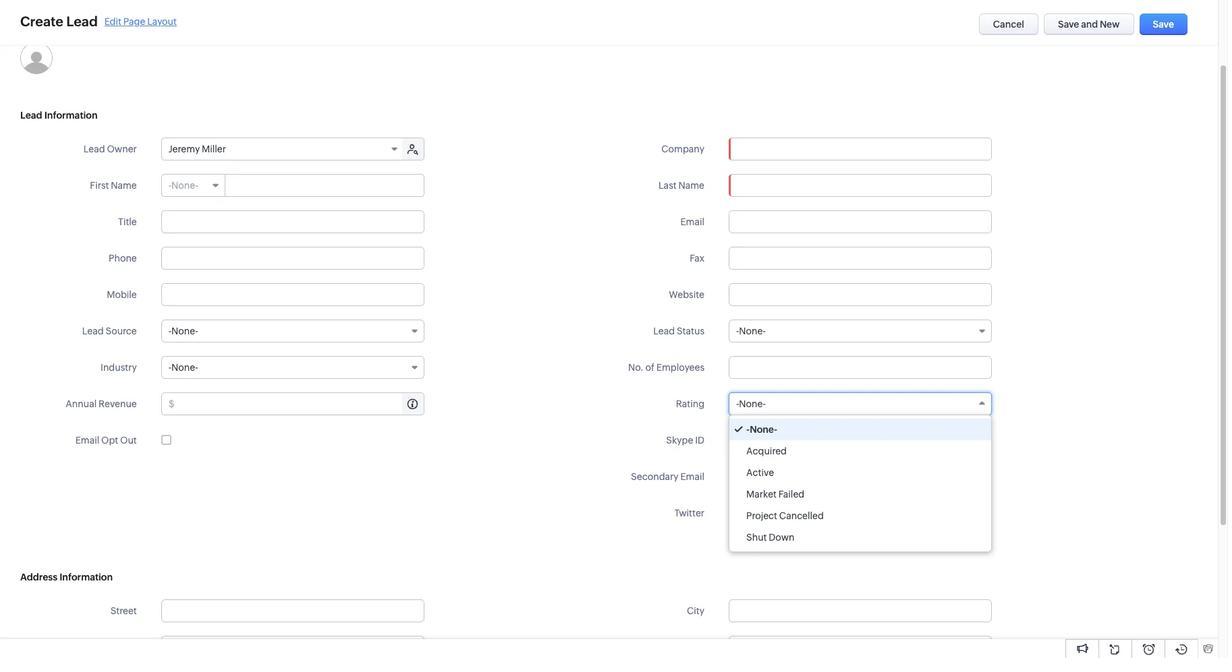 Task type: vqa. For each thing, say whether or not it's contained in the screenshot.
NAME
yes



Task type: locate. For each thing, give the bounding box(es) containing it.
secondary
[[631, 472, 679, 483]]

create
[[20, 14, 63, 29]]

- right status
[[737, 326, 740, 337]]

lead status
[[654, 326, 705, 337]]

-none- for lead source
[[169, 326, 198, 337]]

fax
[[690, 253, 705, 264]]

lead down image
[[20, 110, 42, 121]]

failed
[[779, 489, 805, 500]]

0 horizontal spatial save
[[1059, 19, 1080, 30]]

name
[[111, 180, 137, 191], [679, 180, 705, 191]]

shut
[[747, 533, 767, 543]]

information
[[44, 110, 98, 121], [60, 573, 113, 583]]

employees
[[657, 363, 705, 373]]

-
[[169, 180, 172, 191], [169, 326, 172, 337], [737, 326, 740, 337], [169, 363, 172, 373], [737, 399, 740, 410], [747, 425, 750, 435]]

first name
[[90, 180, 137, 191]]

-none- inside option
[[747, 425, 778, 435]]

2 name from the left
[[679, 180, 705, 191]]

address
[[20, 573, 57, 583]]

- for lead status
[[737, 326, 740, 337]]

- for rating
[[737, 399, 740, 410]]

first
[[90, 180, 109, 191]]

image
[[44, 14, 73, 25]]

list box containing -none-
[[730, 416, 992, 552]]

list box
[[730, 416, 992, 552]]

-none- for lead status
[[737, 326, 766, 337]]

lead left status
[[654, 326, 675, 337]]

none-
[[172, 180, 198, 191], [172, 326, 198, 337], [740, 326, 766, 337], [172, 363, 198, 373], [740, 399, 766, 410], [750, 425, 778, 435]]

None field
[[730, 138, 992, 160]]

- for lead source
[[169, 326, 172, 337]]

$
[[169, 399, 175, 410]]

- inside option
[[747, 425, 750, 435]]

save for save and new
[[1059, 19, 1080, 30]]

- up the acquired
[[747, 425, 750, 435]]

acquired option
[[730, 441, 992, 462]]

secondary email
[[631, 472, 705, 483]]

information for address information
[[60, 573, 113, 583]]

save
[[1059, 19, 1080, 30], [1154, 19, 1175, 30]]

name right first
[[111, 180, 137, 191]]

- up $
[[169, 363, 172, 373]]

lead left source
[[82, 326, 104, 337]]

name for last name
[[679, 180, 705, 191]]

none- for lead status
[[740, 326, 766, 337]]

twitter
[[675, 508, 705, 519]]

skype
[[667, 435, 694, 446]]

- right source
[[169, 326, 172, 337]]

acquired
[[747, 446, 787, 457]]

none- for industry
[[172, 363, 198, 373]]

active
[[747, 468, 774, 479]]

lead left 'image'
[[20, 14, 42, 25]]

lead for lead source
[[82, 326, 104, 337]]

market failed
[[747, 489, 805, 500]]

out
[[120, 435, 137, 446]]

edit page layout link
[[105, 16, 177, 27]]

0 horizontal spatial name
[[111, 180, 137, 191]]

1 vertical spatial information
[[60, 573, 113, 583]]

lead left 'owner'
[[84, 144, 105, 155]]

email
[[681, 217, 705, 228], [75, 435, 99, 446], [681, 472, 705, 483]]

lead for lead status
[[654, 326, 675, 337]]

miller
[[202, 144, 226, 155]]

cancel button
[[979, 14, 1039, 35]]

and
[[1082, 19, 1099, 30]]

lead image
[[20, 14, 73, 25]]

edit
[[105, 16, 121, 27]]

save and new
[[1059, 19, 1120, 30]]

create lead edit page layout
[[20, 14, 177, 29]]

-none- field for industry
[[161, 356, 425, 379]]

name right last
[[679, 180, 705, 191]]

email up twitter
[[681, 472, 705, 483]]

-None- field
[[162, 175, 225, 196], [161, 320, 425, 343], [729, 320, 992, 343], [161, 356, 425, 379], [729, 393, 992, 416]]

email up the fax
[[681, 217, 705, 228]]

jeremy miller
[[169, 144, 226, 155]]

save left and
[[1059, 19, 1080, 30]]

- right rating
[[737, 399, 740, 410]]

0 vertical spatial information
[[44, 110, 98, 121]]

1 horizontal spatial save
[[1154, 19, 1175, 30]]

active option
[[730, 462, 992, 484]]

1 vertical spatial email
[[75, 435, 99, 446]]

None text field
[[226, 175, 424, 196], [161, 211, 425, 234], [161, 247, 425, 270], [161, 284, 425, 307], [729, 284, 992, 307], [729, 356, 992, 379], [177, 394, 424, 415], [729, 466, 992, 489], [747, 503, 992, 525], [161, 637, 425, 659], [729, 637, 992, 659], [226, 175, 424, 196], [161, 211, 425, 234], [161, 247, 425, 270], [161, 284, 425, 307], [729, 284, 992, 307], [729, 356, 992, 379], [177, 394, 424, 415], [729, 466, 992, 489], [747, 503, 992, 525], [161, 637, 425, 659], [729, 637, 992, 659]]

no.
[[629, 363, 644, 373]]

none- for lead source
[[172, 326, 198, 337]]

layout
[[147, 16, 177, 27]]

lead source
[[82, 326, 137, 337]]

0 vertical spatial email
[[681, 217, 705, 228]]

title
[[118, 217, 137, 228]]

of
[[646, 363, 655, 373]]

1 save from the left
[[1059, 19, 1080, 30]]

information right address
[[60, 573, 113, 583]]

lead
[[66, 14, 98, 29], [20, 14, 42, 25], [20, 110, 42, 121], [84, 144, 105, 155], [82, 326, 104, 337], [654, 326, 675, 337]]

1 name from the left
[[111, 180, 137, 191]]

-none- field for rating
[[729, 393, 992, 416]]

information up lead owner
[[44, 110, 98, 121]]

None text field
[[730, 138, 992, 160], [729, 174, 992, 197], [729, 211, 992, 234], [729, 247, 992, 270], [729, 429, 992, 452], [161, 600, 425, 623], [729, 600, 992, 623], [730, 138, 992, 160], [729, 174, 992, 197], [729, 211, 992, 234], [729, 247, 992, 270], [729, 429, 992, 452], [161, 600, 425, 623], [729, 600, 992, 623]]

2 save from the left
[[1154, 19, 1175, 30]]

1 horizontal spatial name
[[679, 180, 705, 191]]

email left opt
[[75, 435, 99, 446]]

save right new
[[1154, 19, 1175, 30]]

image image
[[20, 42, 53, 74]]

- down jeremy
[[169, 180, 172, 191]]

annual
[[66, 399, 97, 410]]

cancelled
[[780, 511, 824, 522]]

-none-
[[169, 180, 198, 191], [169, 326, 198, 337], [737, 326, 766, 337], [169, 363, 198, 373], [737, 399, 766, 410], [747, 425, 778, 435]]



Task type: describe. For each thing, give the bounding box(es) containing it.
name for first name
[[111, 180, 137, 191]]

cancel
[[994, 19, 1025, 30]]

lead for lead image
[[20, 14, 42, 25]]

last
[[659, 180, 677, 191]]

-none- field for lead status
[[729, 320, 992, 343]]

down
[[769, 533, 795, 543]]

shut down
[[747, 533, 795, 543]]

no. of employees
[[629, 363, 705, 373]]

owner
[[107, 144, 137, 155]]

information for lead information
[[44, 110, 98, 121]]

-none- option
[[730, 419, 992, 441]]

shut down option
[[730, 527, 992, 549]]

lead information
[[20, 110, 98, 121]]

-none- field for lead source
[[161, 320, 425, 343]]

industry
[[101, 363, 137, 373]]

new
[[1100, 19, 1120, 30]]

id
[[695, 435, 705, 446]]

street
[[110, 606, 137, 617]]

market
[[747, 489, 777, 500]]

none- inside option
[[750, 425, 778, 435]]

status
[[677, 326, 705, 337]]

company
[[662, 144, 705, 155]]

skype id
[[667, 435, 705, 446]]

-none- for industry
[[169, 363, 198, 373]]

project
[[747, 511, 778, 522]]

email for email
[[681, 217, 705, 228]]

address information
[[20, 573, 113, 583]]

website
[[669, 290, 705, 300]]

revenue
[[99, 399, 137, 410]]

lead left 'edit'
[[66, 14, 98, 29]]

lead for lead owner
[[84, 144, 105, 155]]

2 vertical spatial email
[[681, 472, 705, 483]]

none- for rating
[[740, 399, 766, 410]]

- for industry
[[169, 363, 172, 373]]

city
[[687, 606, 705, 617]]

mobile
[[107, 290, 137, 300]]

lead for lead information
[[20, 110, 42, 121]]

market failed option
[[730, 484, 992, 506]]

Jeremy Miller field
[[162, 138, 404, 160]]

project cancelled
[[747, 511, 824, 522]]

page
[[123, 16, 145, 27]]

phone
[[109, 253, 137, 264]]

opt
[[101, 435, 118, 446]]

lead owner
[[84, 144, 137, 155]]

email opt out
[[75, 435, 137, 446]]

save for save
[[1154, 19, 1175, 30]]

last name
[[659, 180, 705, 191]]

save button
[[1140, 14, 1188, 35]]

project cancelled option
[[730, 506, 992, 527]]

rating
[[676, 399, 705, 410]]

email for email opt out
[[75, 435, 99, 446]]

save and new button
[[1044, 14, 1135, 35]]

source
[[106, 326, 137, 337]]

-none- for rating
[[737, 399, 766, 410]]

annual revenue
[[66, 399, 137, 410]]

jeremy
[[169, 144, 200, 155]]



